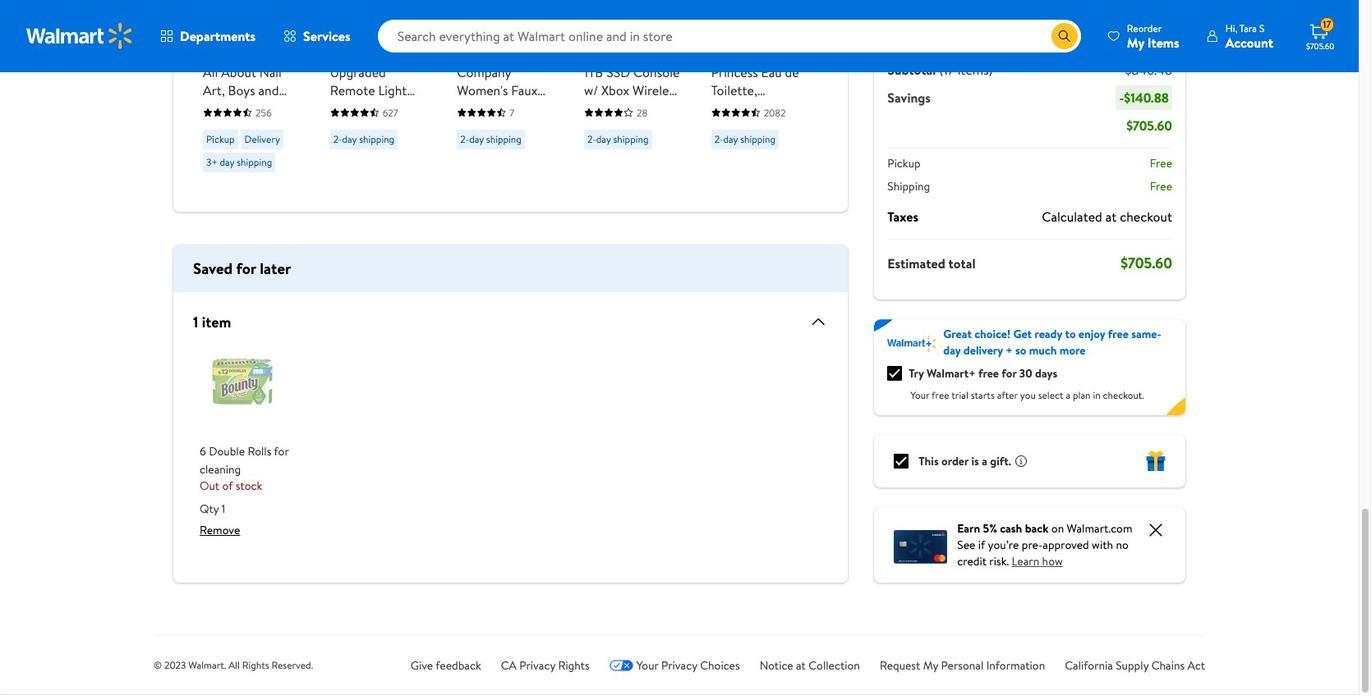 Task type: vqa. For each thing, say whether or not it's contained in the screenshot.
2-DAY SHIPPING associated with $7.35/fl
yes



Task type: locate. For each thing, give the bounding box(es) containing it.
1 vertical spatial pickup
[[888, 155, 921, 172]]

privacy left choices
[[661, 658, 697, 674]]

2- for $34.99
[[333, 132, 342, 146]]

0 vertical spatial controller
[[584, 99, 643, 117]]

$18.99
[[203, 26, 234, 42]]

free inside great choice! get ready to enjoy free same- day delivery + so much more
[[1108, 326, 1129, 342]]

give feedback button
[[411, 658, 481, 675]]

now inside 'now $17.99 $60.00 portland boot company women's faux shearling winter boots'
[[457, 6, 487, 27]]

for right rolls
[[274, 444, 289, 460]]

0 vertical spatial your
[[911, 388, 930, 402]]

faux
[[511, 81, 538, 99]]

2-
[[333, 132, 342, 146], [460, 132, 469, 146], [587, 132, 596, 146], [714, 132, 723, 146]]

1 horizontal spatial privacy
[[661, 658, 697, 674]]

17
[[1323, 17, 1331, 31]]

request my personal information
[[880, 658, 1045, 674]]

xbox right w/
[[601, 81, 630, 99]]

day up dinosaur.
[[342, 132, 357, 146]]

controller down ssd
[[584, 99, 643, 117]]

1 horizontal spatial at
[[1106, 208, 1117, 226]]

reserved.
[[272, 659, 313, 673]]

personal
[[941, 658, 984, 674]]

at left checkout
[[1106, 208, 1117, 226]]

privacy choices icon image
[[609, 660, 633, 672]]

4 2- from the left
[[714, 132, 723, 146]]

day right 3+
[[220, 155, 234, 169]]

control up sounds， at the left top
[[330, 172, 374, 190]]

qty
[[200, 501, 219, 517]]

days
[[1035, 365, 1058, 382]]

1 inside 6 double rolls for cleaning out of stock qty 1 remove
[[222, 501, 225, 517]]

day down perfume
[[723, 132, 738, 146]]

your for your privacy choices
[[637, 658, 659, 674]]

free for shipping
[[1150, 178, 1172, 195]]

your right privacy choices icon
[[637, 658, 659, 674]]

0 vertical spatial pickup
[[206, 132, 235, 146]]

boys inside now $9.97 $18.99 just my style® all about nail art, boys and girls, child, ages 6
[[228, 81, 255, 99]]

shipping
[[359, 132, 395, 146], [486, 132, 522, 146], [613, 132, 649, 146], [740, 132, 776, 146], [237, 155, 272, 169]]

2 now from the left
[[330, 6, 359, 27]]

now inside now $34.99 $59.99 richgv upgraded remote light control dinosaur， remote control dinosaur. spray control dinosaur, sounds， walking rc dinosaur, toys for boys 4,5,6,7,8,9 rc jurassic velociraptor toys  christmas gifts
[[330, 6, 359, 27]]

wireless
[[633, 81, 680, 99], [584, 153, 631, 172]]

$705.60 down checkout
[[1121, 253, 1172, 273]]

sounds，
[[330, 208, 384, 226]]

toys down jurassic
[[330, 334, 355, 352]]

console
[[633, 63, 680, 81]]

boys left and
[[228, 81, 255, 99]]

1 vertical spatial controller
[[584, 172, 643, 190]]

oz
[[778, 117, 794, 135]]

privacy for ca
[[519, 658, 555, 674]]

1 vertical spatial dinosaur,
[[330, 244, 383, 262]]

3 2-day shipping from the left
[[587, 132, 649, 146]]

2- down perfume
[[714, 132, 723, 146]]

your for your free trial starts after you select a plan in checkout.
[[911, 388, 930, 402]]

0 vertical spatial toys
[[386, 244, 411, 262]]

2 controller from the top
[[584, 172, 643, 190]]

1 now from the left
[[203, 6, 232, 27]]

6 left the double
[[200, 444, 206, 460]]

controller down "extra"
[[584, 172, 643, 190]]

3 now from the left
[[457, 6, 487, 27]]

day down w/
[[596, 132, 611, 146]]

select
[[1038, 388, 1064, 402]]

2 carbon from the top
[[584, 190, 626, 208]]

1 vertical spatial black
[[629, 190, 660, 208]]

free left trial
[[932, 388, 949, 402]]

2-day shipping down 28
[[587, 132, 649, 146]]

28
[[637, 106, 648, 120]]

toys
[[386, 244, 411, 262], [330, 334, 355, 352]]

1 vertical spatial toys
[[330, 334, 355, 352]]

0 horizontal spatial all
[[203, 63, 218, 81]]

now
[[203, 6, 232, 27], [330, 6, 359, 27], [457, 6, 487, 27], [584, 6, 614, 27]]

remote
[[330, 81, 375, 99], [330, 135, 375, 153]]

1 vertical spatial free
[[1150, 178, 1172, 195]]

2 vertical spatial $705.60
[[1121, 253, 1172, 273]]

all right "walmart."
[[229, 659, 240, 673]]

carbon down w/
[[584, 117, 626, 135]]

shipping for $419.99
[[613, 132, 649, 146]]

request
[[880, 658, 920, 674]]

rc right the "4,5,6,7,8,9"
[[390, 280, 408, 298]]

departments
[[180, 27, 256, 45]]

1 vertical spatial 6
[[200, 444, 206, 460]]

day for $34.99
[[342, 132, 357, 146]]

remote left the spray at the top of page
[[330, 135, 375, 153]]

now for now $9.97
[[203, 6, 232, 27]]

my inside reorder my items
[[1127, 33, 1145, 51]]

richgv
[[330, 45, 369, 63]]

dinosaur, down sounds， at the left top
[[330, 244, 383, 262]]

shipping down 7
[[486, 132, 522, 146]]

0 horizontal spatial boys
[[228, 81, 255, 99]]

at
[[1106, 208, 1117, 226], [796, 658, 806, 674]]

0 vertical spatial at
[[1106, 208, 1117, 226]]

give
[[411, 658, 433, 674]]

4 now from the left
[[584, 6, 614, 27]]

of
[[222, 478, 233, 494]]

at right notice
[[796, 658, 806, 674]]

0 vertical spatial all
[[203, 63, 218, 81]]

shipping for $17.99
[[486, 132, 522, 146]]

2-day shipping down shearling
[[460, 132, 522, 146]]

1 2- from the left
[[333, 132, 342, 146]]

0 vertical spatial black
[[629, 117, 660, 135]]

for inside 6 double rolls for cleaning out of stock qty 1 remove
[[274, 444, 289, 460]]

all left about
[[203, 63, 218, 81]]

0 vertical spatial wireless
[[633, 81, 680, 99]]

1 vertical spatial at
[[796, 658, 806, 674]]

day up walmart+
[[943, 342, 961, 359]]

6 inside now $9.97 $18.99 just my style® all about nail art, boys and girls, child, ages 6
[[203, 117, 210, 135]]

1 horizontal spatial your
[[911, 388, 930, 402]]

1 horizontal spatial my
[[923, 658, 938, 674]]

day for $17.99
[[469, 132, 484, 146]]

2-day shipping for $7.35/fl
[[714, 132, 776, 146]]

boys up jurassic
[[350, 262, 377, 280]]

shipping down 28
[[613, 132, 649, 146]]

free right enjoy
[[1108, 326, 1129, 342]]

your down try
[[911, 388, 930, 402]]

child,
[[235, 99, 268, 117]]

1 horizontal spatial a
[[1066, 388, 1071, 402]]

a right is
[[982, 453, 987, 470]]

2 vertical spatial free
[[932, 388, 949, 402]]

boys inside now $34.99 $59.99 richgv upgraded remote light control dinosaur， remote control dinosaur. spray control dinosaur, sounds， walking rc dinosaur, toys for boys 4,5,6,7,8,9 rc jurassic velociraptor toys  christmas gifts
[[350, 262, 377, 280]]

1 vertical spatial remote
[[330, 135, 375, 153]]

This order is a gift. checkbox
[[894, 454, 909, 469]]

control down upgraded
[[330, 99, 374, 117]]

0 horizontal spatial privacy
[[519, 658, 555, 674]]

0 vertical spatial dinosaur,
[[330, 190, 383, 208]]

a
[[1066, 388, 1071, 402], [982, 453, 987, 470]]

xbox right "extra"
[[617, 135, 645, 153]]

now left $419.99
[[584, 6, 614, 27]]

x
[[653, 45, 660, 63]]

remote down richgv
[[330, 81, 375, 99]]

wireless down w/
[[584, 153, 631, 172]]

privacy right ca
[[519, 658, 555, 674]]

now up departments
[[203, 6, 232, 27]]

nail
[[259, 63, 282, 81]]

rc
[[377, 226, 395, 244], [390, 280, 408, 298]]

now inside now $419.99 $599.99 xbox series x 1tb ssd console w/ xbox wireless controller carbon black extra xbox wireless controller carbon black
[[584, 6, 614, 27]]

my left items
[[1127, 33, 1145, 51]]

for inside banner
[[1002, 365, 1017, 382]]

estimated total
[[888, 254, 976, 272]]

walmart image
[[26, 23, 133, 49]]

2-day shipping down perfume
[[714, 132, 776, 146]]

1 vertical spatial your
[[637, 658, 659, 674]]

1 dinosaur, from the top
[[330, 190, 383, 208]]

2 horizontal spatial free
[[1108, 326, 1129, 342]]

1 horizontal spatial rights
[[558, 658, 590, 674]]

1 privacy from the left
[[519, 658, 555, 674]]

2 free from the top
[[1150, 178, 1172, 195]]

0 vertical spatial 6
[[203, 117, 210, 135]]

3 2- from the left
[[587, 132, 596, 146]]

my right request
[[923, 658, 938, 674]]

0 vertical spatial carbon
[[584, 117, 626, 135]]

0 vertical spatial free
[[1108, 326, 1129, 342]]

Your free trial starts after you select a plan in checkout. checkbox
[[888, 366, 902, 381]]

a left plan
[[1066, 388, 1071, 402]]

xbox down $599.99
[[584, 45, 612, 63]]

items)
[[958, 61, 993, 79]]

6 up 3+
[[203, 117, 210, 135]]

pickup up 3+
[[206, 132, 235, 146]]

dinosaur, down dinosaur.
[[330, 190, 383, 208]]

2 vertical spatial control
[[330, 172, 374, 190]]

2- down shearling
[[460, 132, 469, 146]]

0 horizontal spatial toys
[[330, 334, 355, 352]]

shipping down 627
[[359, 132, 395, 146]]

boots
[[457, 117, 490, 135]]

1 2-day shipping from the left
[[333, 132, 395, 146]]

1 free from the top
[[1150, 155, 1172, 172]]

1 carbon from the top
[[584, 117, 626, 135]]

2-day shipping up dinosaur.
[[333, 132, 395, 146]]

1 horizontal spatial toys
[[386, 244, 411, 262]]

saved
[[193, 258, 233, 279]]

2-day shipping
[[333, 132, 395, 146], [460, 132, 522, 146], [587, 132, 649, 146], [714, 132, 776, 146]]

$34.99
[[363, 6, 407, 27]]

my right just
[[229, 45, 247, 63]]

0 horizontal spatial rights
[[242, 659, 269, 673]]

delivery
[[964, 342, 1003, 359]]

free for pickup
[[1150, 155, 1172, 172]]

light
[[378, 81, 407, 99]]

rights left privacy choices icon
[[558, 658, 590, 674]]

now $17.99 $60.00 portland boot company women's faux shearling winter boots
[[457, 6, 551, 135]]

$705.60 down 17
[[1306, 40, 1335, 52]]

$705.60 down $140.88
[[1127, 117, 1172, 135]]

risk.
[[989, 554, 1009, 570]]

now for now $17.99
[[457, 6, 487, 27]]

2 horizontal spatial my
[[1127, 33, 1145, 51]]

2-day shipping for $34.99
[[333, 132, 395, 146]]

now up the services
[[330, 6, 359, 27]]

1 left the item
[[193, 312, 198, 333]]

free up the starts
[[978, 365, 999, 382]]

0 vertical spatial 1
[[193, 312, 198, 333]]

1 vertical spatial boys
[[350, 262, 377, 280]]

1 controller from the top
[[584, 99, 643, 117]]

2- for $17.99
[[460, 132, 469, 146]]

1 vertical spatial a
[[982, 453, 987, 470]]

1 horizontal spatial pickup
[[888, 155, 921, 172]]

my
[[1127, 33, 1145, 51], [229, 45, 247, 63], [923, 658, 938, 674]]

feedback
[[436, 658, 481, 674]]

1 vertical spatial rc
[[390, 280, 408, 298]]

with
[[1092, 537, 1113, 554]]

now inside now $9.97 $18.99 just my style® all about nail art, boys and girls, child, ages 6
[[203, 6, 232, 27]]

1 vertical spatial all
[[229, 659, 240, 673]]

services
[[303, 27, 351, 45]]

6
[[203, 117, 210, 135], [200, 444, 206, 460]]

1 horizontal spatial boys
[[350, 262, 377, 280]]

for down walking
[[330, 262, 347, 280]]

0 horizontal spatial pickup
[[206, 132, 235, 146]]

carbon down "extra"
[[584, 190, 626, 208]]

1 item
[[193, 312, 231, 333]]

how
[[1042, 554, 1063, 570]]

0 vertical spatial a
[[1066, 388, 1071, 402]]

0 horizontal spatial my
[[229, 45, 247, 63]]

1 vertical spatial carbon
[[584, 190, 626, 208]]

0 vertical spatial boys
[[228, 81, 255, 99]]

free
[[1150, 155, 1172, 172], [1150, 178, 1172, 195]]

pickup up shipping
[[888, 155, 921, 172]]

boys
[[228, 81, 255, 99], [350, 262, 377, 280]]

on
[[1051, 521, 1064, 537]]

toys right walking
[[386, 244, 411, 262]]

rights left reserved.
[[242, 659, 269, 673]]

more
[[1060, 342, 1086, 359]]

give feedback
[[411, 658, 481, 674]]

6 double rolls for cleaning out of stock qty 1 remove
[[200, 444, 289, 539]]

0 vertical spatial remote
[[330, 81, 375, 99]]

2 2- from the left
[[460, 132, 469, 146]]

gifting image
[[1146, 452, 1166, 471]]

1 black from the top
[[629, 117, 660, 135]]

for right perfume
[[763, 99, 780, 117]]

learn
[[1012, 554, 1040, 570]]

remove
[[200, 522, 240, 539]]

2-day shipping for $17.99
[[460, 132, 522, 146]]

2- down w/
[[587, 132, 596, 146]]

for left 30
[[1002, 365, 1017, 382]]

4 2-day shipping from the left
[[714, 132, 776, 146]]

0 vertical spatial $705.60
[[1306, 40, 1335, 52]]

0 horizontal spatial your
[[637, 658, 659, 674]]

1 right qty
[[222, 501, 225, 517]]

2 privacy from the left
[[661, 658, 697, 674]]

$24.98 $7.35/fl oz vera wang princess eau de toilette, perfume for women, 1.7 oz
[[711, 6, 799, 135]]

calculated
[[1042, 208, 1102, 226]]

(17
[[939, 61, 955, 79]]

1 horizontal spatial wireless
[[633, 81, 680, 99]]

winter
[[513, 99, 551, 117]]

for inside now $34.99 $59.99 richgv upgraded remote light control dinosaur， remote control dinosaur. spray control dinosaur, sounds， walking rc dinosaur, toys for boys 4,5,6,7,8,9 rc jurassic velociraptor toys  christmas gifts
[[330, 262, 347, 280]]

remove button
[[200, 517, 240, 544]]

0 horizontal spatial free
[[932, 388, 949, 402]]

1 horizontal spatial 1
[[222, 501, 225, 517]]

2 2-day shipping from the left
[[460, 132, 522, 146]]

so
[[1015, 342, 1027, 359]]

now left $17.99
[[457, 6, 487, 27]]

1 vertical spatial free
[[978, 365, 999, 382]]

all
[[203, 63, 218, 81], [229, 659, 240, 673]]

chains
[[1152, 658, 1185, 674]]

1 vertical spatial wireless
[[584, 153, 631, 172]]

group
[[200, 333, 306, 544]]

2-day shipping for $419.99
[[587, 132, 649, 146]]

rc right walking
[[377, 226, 395, 244]]

control down 627
[[378, 135, 422, 153]]

your inside banner
[[911, 388, 930, 402]]

2- up dinosaur.
[[333, 132, 342, 146]]

wireless up 28
[[633, 81, 680, 99]]

1 vertical spatial 1
[[222, 501, 225, 517]]

w/
[[584, 81, 598, 99]]

banner
[[874, 319, 1186, 416]]

style®
[[250, 45, 282, 63]]

$140.88
[[1124, 89, 1169, 107]]

$7.35/fl
[[711, 26, 747, 42]]

back
[[1025, 521, 1049, 537]]

256
[[256, 106, 272, 120]]

shipping left oz
[[740, 132, 776, 146]]

0 horizontal spatial at
[[796, 658, 806, 674]]

0 vertical spatial free
[[1150, 155, 1172, 172]]

day down shearling
[[469, 132, 484, 146]]

women,
[[711, 117, 758, 135]]



Task type: describe. For each thing, give the bounding box(es) containing it.
1 vertical spatial xbox
[[601, 81, 630, 99]]

shipping
[[888, 178, 930, 195]]

0 vertical spatial rc
[[377, 226, 395, 244]]

rolls
[[248, 444, 271, 460]]

dismiss capital one banner image
[[1146, 521, 1166, 540]]

2 vertical spatial xbox
[[617, 135, 645, 153]]

christmas
[[358, 334, 415, 352]]

my for personal
[[923, 658, 938, 674]]

california
[[1065, 658, 1113, 674]]

ca privacy rights
[[501, 658, 590, 674]]

learn how
[[1012, 554, 1063, 570]]

gifts
[[330, 352, 358, 370]]

at for calculated
[[1106, 208, 1117, 226]]

ready
[[1035, 326, 1062, 342]]

shipping down delivery
[[237, 155, 272, 169]]

ssd
[[606, 63, 630, 81]]

Walmart Site-Wide search field
[[378, 20, 1081, 53]]

4,5,6,7,8,9
[[330, 280, 387, 298]]

de
[[785, 63, 799, 81]]

great choice! get ready to enjoy free same- day delivery + so much more
[[943, 326, 1161, 359]]

$59.99
[[330, 26, 362, 42]]

less than x qty image
[[901, 0, 934, 17]]

cash
[[1000, 521, 1022, 537]]

toilette,
[[711, 81, 757, 99]]

earn
[[957, 521, 980, 537]]

0 vertical spatial xbox
[[584, 45, 612, 63]]

for inside "$24.98 $7.35/fl oz vera wang princess eau de toilette, perfume for women, 1.7 oz"
[[763, 99, 780, 117]]

eau
[[761, 63, 782, 81]]

at for notice
[[796, 658, 806, 674]]

2 black from the top
[[629, 190, 660, 208]]

notice at collection
[[760, 658, 860, 674]]

starts
[[971, 388, 995, 402]]

walking
[[330, 226, 374, 244]]

this order is a gift.
[[919, 453, 1011, 470]]

ages
[[271, 99, 300, 117]]

pickup for subtotal
[[888, 155, 921, 172]]

now for now $34.99
[[330, 6, 359, 27]]

information
[[986, 658, 1045, 674]]

day for $7.35/fl
[[723, 132, 738, 146]]

1 vertical spatial $705.60
[[1127, 117, 1172, 135]]

2- for $7.35/fl
[[714, 132, 723, 146]]

supply
[[1116, 658, 1149, 674]]

s
[[1259, 21, 1265, 35]]

now $419.99 $599.99 xbox series x 1tb ssd console w/ xbox wireless controller carbon black extra xbox wireless controller carbon black
[[584, 6, 680, 208]]

departments button
[[146, 16, 270, 56]]

cleaning
[[200, 462, 241, 478]]

earn 5% cash back on walmart.com
[[957, 521, 1133, 537]]

all inside now $9.97 $18.99 just my style® all about nail art, boys and girls, child, ages 6
[[203, 63, 218, 81]]

walmart plus image
[[888, 336, 937, 352]]

series
[[615, 45, 650, 63]]

0 horizontal spatial a
[[982, 453, 987, 470]]

0 horizontal spatial wireless
[[584, 153, 631, 172]]

now for now $419.99
[[584, 6, 614, 27]]

walmart.
[[188, 659, 226, 673]]

my for items
[[1127, 33, 1145, 51]]

2 remote from the top
[[330, 135, 375, 153]]

this
[[919, 453, 939, 470]]

group containing 6 double rolls for cleaning
[[200, 333, 306, 544]]

privacy for your
[[661, 658, 697, 674]]

capital one credit card image
[[894, 527, 948, 564]]

2082
[[764, 106, 786, 120]]

1 remote from the top
[[330, 81, 375, 99]]

search icon image
[[1058, 30, 1071, 43]]

1 horizontal spatial all
[[229, 659, 240, 673]]

women's
[[457, 81, 508, 99]]

my inside now $9.97 $18.99 just my style® all about nail art, boys and girls, child, ages 6
[[229, 45, 247, 63]]

$24.98
[[711, 6, 755, 27]]

0 horizontal spatial 1
[[193, 312, 198, 333]]

wang
[[740, 45, 772, 63]]

day inside great choice! get ready to enjoy free same- day delivery + so much more
[[943, 342, 961, 359]]

estimated
[[888, 254, 945, 272]]

2- for $419.99
[[587, 132, 596, 146]]

portland
[[457, 45, 506, 63]]

velociraptor
[[330, 316, 400, 334]]

choices
[[700, 658, 740, 674]]

stock
[[236, 478, 262, 494]]

california supply chains act link
[[1065, 658, 1205, 674]]

learn more about gifting image
[[1015, 455, 1028, 468]]

ca privacy rights link
[[501, 658, 590, 674]]

learn how link
[[1012, 554, 1063, 570]]

1 horizontal spatial free
[[978, 365, 999, 382]]

0 vertical spatial control
[[330, 99, 374, 117]]

later
[[260, 258, 291, 279]]

princess
[[711, 63, 758, 81]]

act
[[1188, 658, 1205, 674]]

a inside banner
[[1066, 388, 1071, 402]]

your privacy choices link
[[609, 658, 740, 674]]

try walmart+ free for 30 days
[[909, 365, 1058, 382]]

shipping for $34.99
[[359, 132, 395, 146]]

delivery
[[244, 132, 280, 146]]

you're
[[988, 537, 1019, 554]]

just
[[203, 45, 226, 63]]

$17.99
[[490, 6, 528, 27]]

-
[[1119, 89, 1124, 107]]

$9.97
[[236, 6, 269, 27]]

try
[[909, 365, 924, 382]]

in
[[1093, 388, 1101, 402]]

6 inside 6 double rolls for cleaning out of stock qty 1 remove
[[200, 444, 206, 460]]

day for $419.99
[[596, 132, 611, 146]]

credit
[[957, 554, 987, 570]]

1 vertical spatial control
[[378, 135, 422, 153]]

pre-
[[1022, 537, 1043, 554]]

$60.00
[[457, 26, 492, 42]]

extra
[[584, 135, 614, 153]]

2 dinosaur, from the top
[[330, 244, 383, 262]]

choice!
[[975, 326, 1011, 342]]

shipping for $7.35/fl
[[740, 132, 776, 146]]

1tb
[[584, 63, 603, 81]]

$846.48
[[1125, 61, 1172, 79]]

and
[[258, 81, 279, 99]]

$599.99
[[584, 26, 623, 42]]

now $9.97 $18.99 just my style® all about nail art, boys and girls, child, ages 6
[[203, 6, 300, 135]]

savings
[[888, 89, 931, 107]]

Search search field
[[378, 20, 1081, 53]]

checkout
[[1120, 208, 1172, 226]]

item
[[202, 312, 231, 333]]

see if you're pre-approved with no credit risk.
[[957, 537, 1129, 570]]

taxes
[[888, 208, 919, 226]]

after
[[997, 388, 1018, 402]]

ca
[[501, 658, 517, 674]]

tara
[[1240, 21, 1257, 35]]

banner containing great choice! get ready to enjoy free same- day delivery + so much more
[[874, 319, 1186, 416]]

collection
[[809, 658, 860, 674]]

for left later
[[236, 258, 256, 279]]

out
[[200, 478, 219, 494]]

total
[[949, 254, 976, 272]]

girls,
[[203, 99, 232, 117]]

pickup for now $9.97
[[206, 132, 235, 146]]

enjoy
[[1079, 326, 1105, 342]]

notice at collection link
[[760, 658, 860, 674]]



